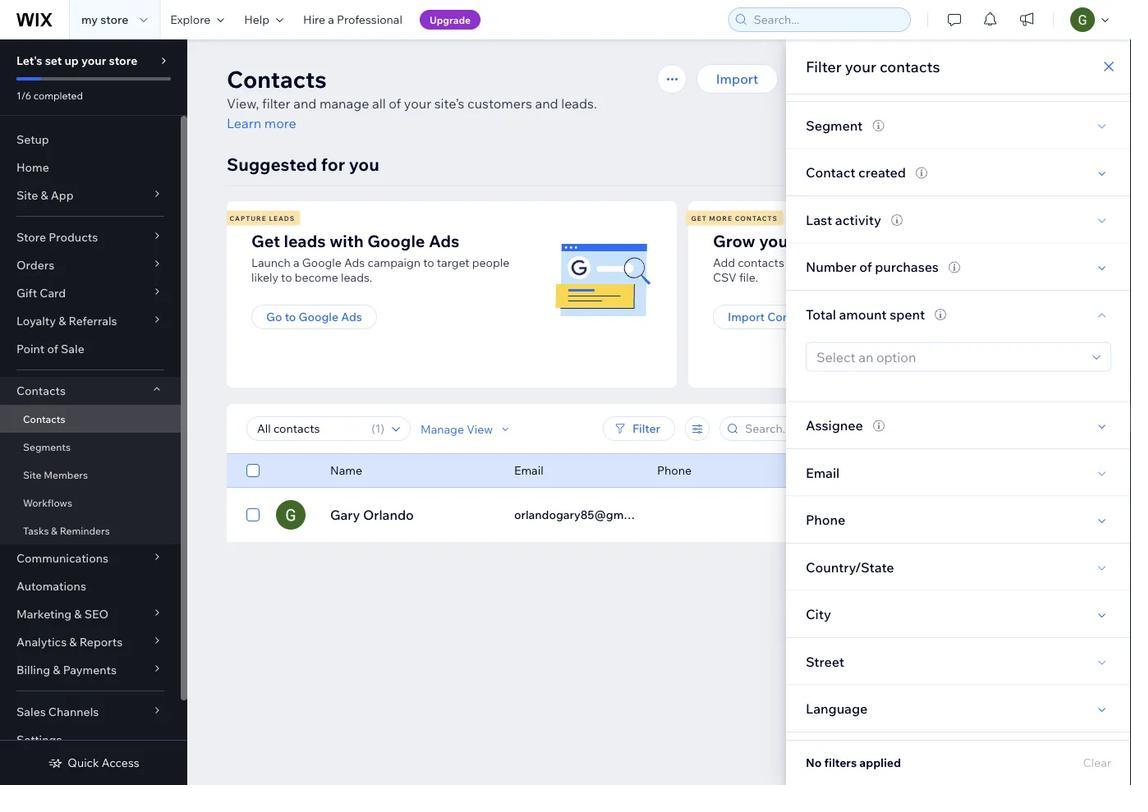 Task type: vqa. For each thing, say whether or not it's contained in the screenshot.
J BUTTON
no



Task type: locate. For each thing, give the bounding box(es) containing it.
1 vertical spatial phone
[[806, 512, 846, 528]]

0 vertical spatial search... field
[[749, 8, 905, 31]]

importing
[[803, 256, 856, 270]]

leads. right the customers
[[561, 95, 597, 112]]

to right go
[[285, 310, 296, 324]]

contacts down by
[[768, 310, 817, 324]]

reminders
[[60, 525, 110, 537]]

import
[[716, 71, 759, 87], [728, 310, 765, 324]]

0 vertical spatial of
[[389, 95, 401, 112]]

orlandogary85@gmail.com
[[514, 508, 662, 522]]

1 horizontal spatial leads.
[[561, 95, 597, 112]]

0 horizontal spatial of
[[47, 342, 58, 356]]

1 horizontal spatial of
[[389, 95, 401, 112]]

of
[[389, 95, 401, 112], [860, 259, 872, 275], [47, 342, 58, 356]]

phone
[[657, 463, 692, 478], [806, 512, 846, 528]]

1 vertical spatial filter
[[633, 422, 661, 436]]

0 vertical spatial filter
[[806, 57, 842, 76]]

1 vertical spatial store
[[109, 53, 138, 68]]

ads down get leads with google ads launch a google ads campaign to target people likely to become leads.
[[341, 310, 362, 324]]

1 horizontal spatial and
[[535, 95, 558, 112]]

up
[[65, 53, 79, 68]]

manage view button
[[421, 422, 513, 437]]

grow
[[713, 230, 756, 251]]

site inside "link"
[[23, 469, 41, 481]]

your left 'site's'
[[404, 95, 432, 112]]

site inside dropdown button
[[16, 188, 38, 203]]

home
[[16, 160, 49, 175]]

contacts
[[880, 57, 940, 76], [738, 256, 785, 270]]

1 vertical spatial of
[[860, 259, 872, 275]]

contacts inside button
[[768, 310, 817, 324]]

my store
[[81, 12, 128, 27]]

1 vertical spatial to
[[281, 270, 292, 285]]

site down 'segments'
[[23, 469, 41, 481]]

for
[[321, 153, 345, 175]]

& right billing
[[53, 663, 60, 677]]

and right the customers
[[535, 95, 558, 112]]

1 vertical spatial leads.
[[341, 270, 372, 285]]

0 horizontal spatial contacts
[[738, 256, 785, 270]]

by
[[787, 256, 800, 270]]

1 horizontal spatial contacts
[[880, 57, 940, 76]]

loyalty & referrals button
[[0, 307, 181, 335]]

leads. down with
[[341, 270, 372, 285]]

marketing & seo button
[[0, 601, 181, 629]]

of inside point of sale link
[[47, 342, 58, 356]]

0 horizontal spatial filter
[[633, 422, 661, 436]]

0 horizontal spatial leads.
[[341, 270, 372, 285]]

& left app
[[41, 188, 48, 203]]

2 vertical spatial google
[[299, 310, 339, 324]]

billing
[[16, 663, 50, 677]]

Search... field
[[749, 8, 905, 31], [740, 417, 911, 440]]

google up the campaign
[[368, 230, 425, 251]]

get leads with google ads launch a google ads campaign to target people likely to become leads.
[[251, 230, 510, 285]]

target
[[437, 256, 470, 270]]

site
[[16, 188, 38, 203], [23, 469, 41, 481]]

of for number of purchases
[[860, 259, 872, 275]]

a down leads
[[293, 256, 300, 270]]

of right all
[[389, 95, 401, 112]]

a inside grow your contact list add contacts by importing them via gmail or a csv file.
[[955, 256, 961, 270]]

2 vertical spatial of
[[47, 342, 58, 356]]

filter
[[262, 95, 291, 112]]

site down home
[[16, 188, 38, 203]]

quick
[[68, 756, 99, 770]]

capture
[[230, 214, 267, 222]]

language
[[806, 701, 868, 717]]

tasks & reminders
[[23, 525, 110, 537]]

number
[[806, 259, 857, 275]]

assignee
[[806, 417, 863, 434]]

a right hire on the left of the page
[[328, 12, 334, 27]]

0 vertical spatial phone
[[657, 463, 692, 478]]

ads down with
[[344, 256, 365, 270]]

hire a professional
[[303, 12, 403, 27]]

& right loyalty on the left top
[[58, 314, 66, 328]]

or
[[941, 256, 952, 270]]

site for site & app
[[16, 188, 38, 203]]

to inside "go to google ads" button
[[285, 310, 296, 324]]

contact created
[[806, 164, 906, 181]]

filter for filter your contacts
[[806, 57, 842, 76]]

1 horizontal spatial filter
[[806, 57, 842, 76]]

store
[[16, 230, 46, 244]]

email down assignee
[[806, 464, 840, 481]]

grow your contact list add contacts by importing them via gmail or a csv file.
[[713, 230, 961, 285]]

quick access button
[[48, 756, 139, 771]]

leads
[[284, 230, 326, 251]]

phone down filter 'button'
[[657, 463, 692, 478]]

filter inside 'button'
[[633, 422, 661, 436]]

filter for filter
[[633, 422, 661, 436]]

google down become
[[299, 310, 339, 324]]

go
[[266, 310, 282, 324]]

to down the launch
[[281, 270, 292, 285]]

billing & payments button
[[0, 657, 181, 684]]

of for point of sale
[[47, 342, 58, 356]]

your right up
[[81, 53, 106, 68]]

suggested for you
[[227, 153, 379, 175]]

segment
[[806, 117, 863, 133]]

1 vertical spatial contacts
[[738, 256, 785, 270]]

set
[[45, 53, 62, 68]]

1 vertical spatial import
[[728, 310, 765, 324]]

( 1 )
[[372, 422, 385, 436]]

of down list
[[860, 259, 872, 275]]

point of sale
[[16, 342, 84, 356]]

to
[[423, 256, 434, 270], [281, 270, 292, 285], [285, 310, 296, 324]]

sidebar element
[[0, 39, 187, 786]]

0 vertical spatial contacts
[[880, 57, 940, 76]]

0 horizontal spatial and
[[293, 95, 317, 112]]

email up orlandogary85@gmail.com
[[514, 463, 544, 478]]

& left the reports
[[69, 635, 77, 650]]

let's set up your store
[[16, 53, 138, 68]]

your up by
[[759, 230, 795, 251]]

no
[[806, 756, 822, 770]]

0 vertical spatial ads
[[429, 230, 460, 251]]

store right my
[[100, 12, 128, 27]]

automations link
[[0, 573, 181, 601]]

1 vertical spatial search... field
[[740, 417, 911, 440]]

a right or at the top right of page
[[955, 256, 961, 270]]

street
[[806, 653, 845, 670]]

your inside "contacts view, filter and manage all of your site's customers and leads. learn more"
[[404, 95, 432, 112]]

ads up 'target'
[[429, 230, 460, 251]]

& for analytics
[[69, 635, 77, 650]]

&
[[41, 188, 48, 203], [58, 314, 66, 328], [51, 525, 58, 537], [74, 607, 82, 622], [69, 635, 77, 650], [53, 663, 60, 677]]

filter
[[806, 57, 842, 76], [633, 422, 661, 436]]

0 vertical spatial leads.
[[561, 95, 597, 112]]

quick access
[[68, 756, 139, 770]]

list
[[224, 201, 1131, 388]]

a
[[328, 12, 334, 27], [293, 256, 300, 270], [955, 256, 961, 270]]

sales
[[16, 705, 46, 719]]

2 horizontal spatial of
[[860, 259, 872, 275]]

phone up the country/state
[[806, 512, 846, 528]]

products
[[49, 230, 98, 244]]

loyalty
[[16, 314, 56, 328]]

0 vertical spatial google
[[368, 230, 425, 251]]

store down my store
[[109, 53, 138, 68]]

contacts up 'segments'
[[23, 413, 65, 425]]

0 vertical spatial site
[[16, 188, 38, 203]]

amount
[[839, 306, 887, 322]]

import contacts button
[[713, 305, 832, 329]]

likely
[[251, 270, 279, 285]]

your inside sidebar element
[[81, 53, 106, 68]]

contacts view, filter and manage all of your site's customers and leads. learn more
[[227, 65, 597, 131]]

setup
[[16, 132, 49, 147]]

0 vertical spatial to
[[423, 256, 434, 270]]

2 vertical spatial ads
[[341, 310, 362, 324]]

campaign
[[368, 256, 421, 270]]

leads.
[[561, 95, 597, 112], [341, 270, 372, 285]]

contacts up filter
[[227, 65, 327, 93]]

contacts down point of sale
[[16, 384, 66, 398]]

1 vertical spatial site
[[23, 469, 41, 481]]

and right filter
[[293, 95, 317, 112]]

become
[[295, 270, 338, 285]]

None checkbox
[[247, 461, 260, 481], [247, 505, 260, 525], [247, 461, 260, 481], [247, 505, 260, 525]]

no filters applied
[[806, 756, 901, 770]]

& left seo
[[74, 607, 82, 622]]

spent
[[890, 306, 925, 322]]

gary orlando image
[[276, 500, 306, 530]]

manage view
[[421, 422, 493, 436]]

of left the sale
[[47, 342, 58, 356]]

and
[[293, 95, 317, 112], [535, 95, 558, 112]]

& right tasks
[[51, 525, 58, 537]]

country/state
[[806, 559, 894, 575]]

card
[[40, 286, 66, 300]]

0 vertical spatial import
[[716, 71, 759, 87]]

)
[[381, 422, 385, 436]]

learn
[[227, 115, 261, 131]]

google up become
[[302, 256, 342, 270]]

marketing & seo
[[16, 607, 109, 622]]

get
[[691, 214, 707, 222]]

customers
[[468, 95, 532, 112]]

leads. inside "contacts view, filter and manage all of your site's customers and leads. learn more"
[[561, 95, 597, 112]]

to left 'target'
[[423, 256, 434, 270]]

import for import contacts
[[728, 310, 765, 324]]

last activity
[[806, 211, 882, 228]]

explore
[[170, 12, 211, 27]]

2 vertical spatial to
[[285, 310, 296, 324]]

2 horizontal spatial a
[[955, 256, 961, 270]]

0 horizontal spatial a
[[293, 256, 300, 270]]



Task type: describe. For each thing, give the bounding box(es) containing it.
loyalty & referrals
[[16, 314, 117, 328]]

hire a professional link
[[293, 0, 412, 39]]

access
[[102, 756, 139, 770]]

Select an option field
[[812, 343, 1088, 371]]

all
[[372, 95, 386, 112]]

import button
[[697, 64, 778, 94]]

contacts inside grow your contact list add contacts by importing them via gmail or a csv file.
[[738, 256, 785, 270]]

1 vertical spatial google
[[302, 256, 342, 270]]

help button
[[234, 0, 293, 39]]

my
[[81, 12, 98, 27]]

gift card button
[[0, 279, 181, 307]]

capture leads
[[230, 214, 295, 222]]

point
[[16, 342, 45, 356]]

your up segment
[[845, 57, 877, 76]]

1 horizontal spatial phone
[[806, 512, 846, 528]]

purchases
[[875, 259, 939, 275]]

1 and from the left
[[293, 95, 317, 112]]

google inside "go to google ads" button
[[299, 310, 339, 324]]

home link
[[0, 154, 181, 182]]

contacts inside dropdown button
[[16, 384, 66, 398]]

city
[[806, 606, 831, 623]]

members
[[44, 469, 88, 481]]

store products
[[16, 230, 98, 244]]

filters
[[825, 756, 857, 770]]

& for tasks
[[51, 525, 58, 537]]

1 horizontal spatial email
[[806, 464, 840, 481]]

billing & payments
[[16, 663, 117, 677]]

leads. inside get leads with google ads launch a google ads campaign to target people likely to become leads.
[[341, 270, 372, 285]]

segments link
[[0, 433, 181, 461]]

you
[[349, 153, 379, 175]]

seo
[[84, 607, 109, 622]]

go to google ads
[[266, 310, 362, 324]]

site members
[[23, 469, 88, 481]]

& for marketing
[[74, 607, 82, 622]]

total amount spent
[[806, 306, 925, 322]]

last
[[806, 211, 833, 228]]

get
[[251, 230, 280, 251]]

analytics & reports
[[16, 635, 123, 650]]

via
[[889, 256, 904, 270]]

settings
[[16, 733, 62, 747]]

contacts link
[[0, 405, 181, 433]]

sales channels
[[16, 705, 99, 719]]

analytics & reports button
[[0, 629, 181, 657]]

& for site
[[41, 188, 48, 203]]

0 horizontal spatial phone
[[657, 463, 692, 478]]

number of purchases
[[806, 259, 939, 275]]

settings link
[[0, 726, 181, 754]]

suggested
[[227, 153, 317, 175]]

contact
[[799, 230, 859, 251]]

Unsaved view field
[[252, 417, 367, 440]]

point of sale link
[[0, 335, 181, 363]]

site & app button
[[0, 182, 181, 210]]

& for loyalty
[[58, 314, 66, 328]]

of inside "contacts view, filter and manage all of your site's customers and leads. learn more"
[[389, 95, 401, 112]]

site & app
[[16, 188, 74, 203]]

gift card
[[16, 286, 66, 300]]

list containing get leads with google ads
[[224, 201, 1131, 388]]

contacts
[[735, 214, 778, 222]]

1/6 completed
[[16, 89, 83, 101]]

site members link
[[0, 461, 181, 489]]

referrals
[[69, 314, 117, 328]]

manage
[[320, 95, 369, 112]]

total
[[806, 306, 836, 322]]

help
[[244, 12, 270, 27]]

your inside grow your contact list add contacts by importing them via gmail or a csv file.
[[759, 230, 795, 251]]

marketing
[[16, 607, 72, 622]]

0 horizontal spatial email
[[514, 463, 544, 478]]

sales channels button
[[0, 698, 181, 726]]

segments
[[23, 441, 71, 453]]

0 vertical spatial store
[[100, 12, 128, 27]]

activity
[[836, 211, 882, 228]]

more
[[264, 115, 296, 131]]

workflows link
[[0, 489, 181, 517]]

ads inside button
[[341, 310, 362, 324]]

automations
[[16, 579, 86, 594]]

upgrade button
[[420, 10, 481, 30]]

store inside sidebar element
[[109, 53, 138, 68]]

a inside get leads with google ads launch a google ads campaign to target people likely to become leads.
[[293, 256, 300, 270]]

view,
[[227, 95, 259, 112]]

orders
[[16, 258, 54, 272]]

communications button
[[0, 545, 181, 573]]

& for billing
[[53, 663, 60, 677]]

import contacts
[[728, 310, 817, 324]]

them
[[858, 256, 887, 270]]

1 horizontal spatial a
[[328, 12, 334, 27]]

applied
[[860, 756, 901, 770]]

communications
[[16, 551, 109, 566]]

professional
[[337, 12, 403, 27]]

2 and from the left
[[535, 95, 558, 112]]

people
[[472, 256, 510, 270]]

payments
[[63, 663, 117, 677]]

sale
[[61, 342, 84, 356]]

setup link
[[0, 126, 181, 154]]

view
[[467, 422, 493, 436]]

import for import
[[716, 71, 759, 87]]

gary orlando
[[330, 507, 414, 523]]

site for site members
[[23, 469, 41, 481]]

contacts inside "contacts view, filter and manage all of your site's customers and leads. learn more"
[[227, 65, 327, 93]]

let's
[[16, 53, 42, 68]]

gmail
[[907, 256, 938, 270]]

add
[[713, 256, 736, 270]]

contacts button
[[0, 377, 181, 405]]

upgrade
[[430, 14, 471, 26]]

1 vertical spatial ads
[[344, 256, 365, 270]]

tasks & reminders link
[[0, 517, 181, 545]]

gary
[[330, 507, 360, 523]]

workflows
[[23, 497, 72, 509]]

store products button
[[0, 223, 181, 251]]



